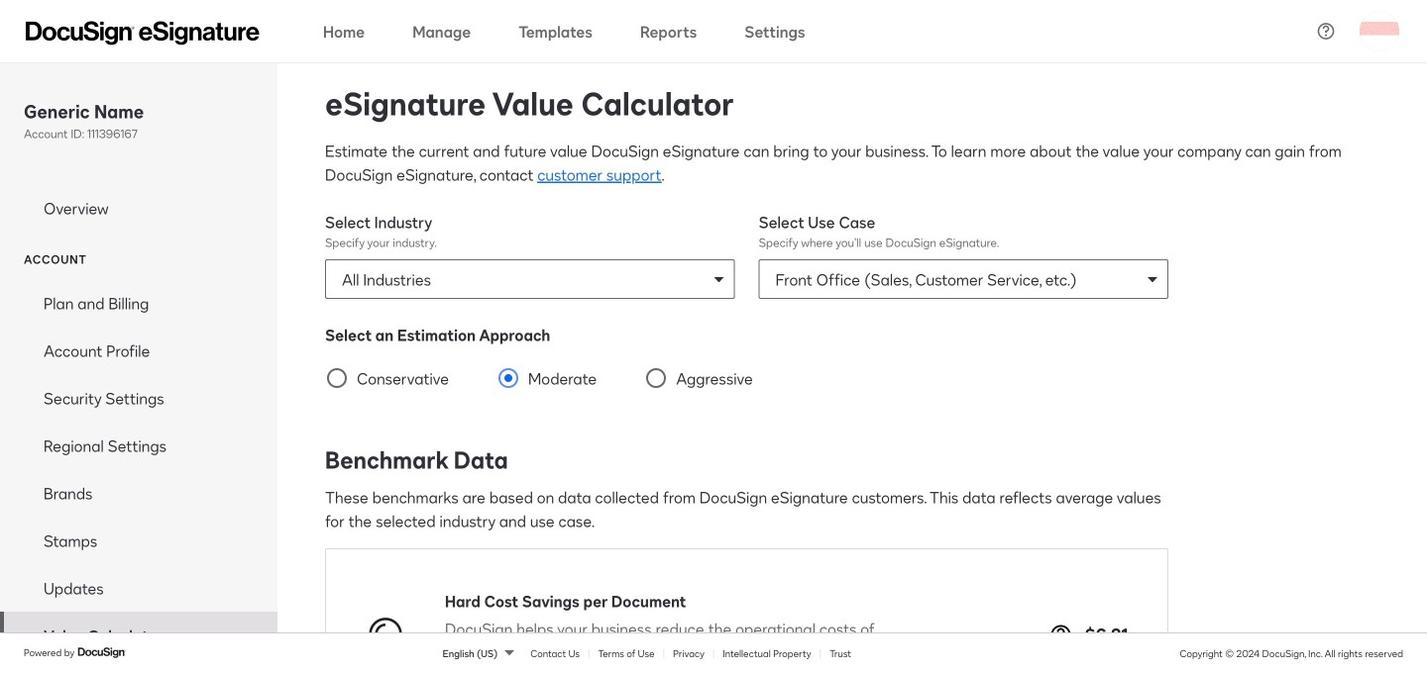 Task type: describe. For each thing, give the bounding box(es) containing it.
docusign image
[[77, 645, 127, 661]]

hard cost savings per document image
[[366, 613, 405, 652]]



Task type: vqa. For each thing, say whether or not it's contained in the screenshot.
'DOCUSIGN' image
yes



Task type: locate. For each thing, give the bounding box(es) containing it.
your uploaded profile image image
[[1360, 11, 1399, 51]]

account element
[[0, 280, 277, 660]]

docusign admin image
[[26, 21, 260, 45]]



